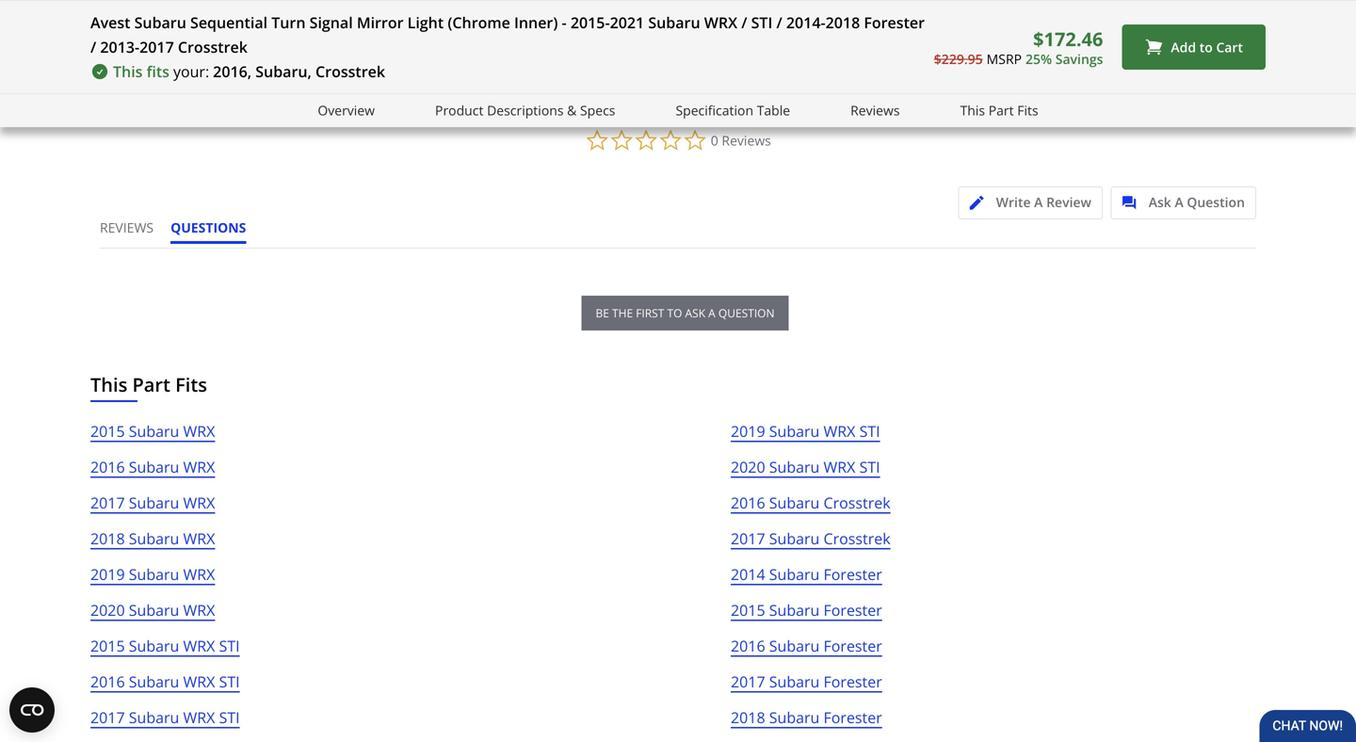 Task type: locate. For each thing, give the bounding box(es) containing it.
subaru down the 2020 subaru wrx link
[[129, 636, 179, 656]]

to left the ask
[[667, 305, 682, 321]]

a right ask
[[1175, 193, 1184, 211]]

sti up 2020 subaru wrx sti
[[859, 421, 880, 441]]

1 horizontal spatial (12)
[[1114, 6, 1134, 21]]

2020 inside 2020 subaru wrx sti link
[[731, 457, 765, 477]]

subaru up 2013-
[[134, 12, 186, 32]]

2019 subaru wrx sti link
[[731, 419, 880, 455]]

2 total reviews element
[[1224, 6, 1356, 22]]

3 star image from the left
[[336, 8, 350, 22]]

2019 subaru wrx sti
[[731, 421, 880, 441]]

this up 2015 subaru wrx
[[90, 372, 127, 398]]

2017 down 2016 subaru wrx 'link'
[[90, 493, 125, 513]]

wrx for 2018 subaru wrx
[[183, 528, 215, 549]]

0 vertical spatial to
[[1200, 38, 1213, 56]]

wrx down '2019 subaru wrx sti' 'link'
[[824, 457, 856, 477]]

wrx
[[704, 12, 738, 32], [183, 421, 215, 441], [824, 421, 856, 441], [183, 457, 215, 477], [824, 457, 856, 477], [183, 493, 215, 513], [183, 528, 215, 549], [183, 564, 215, 584], [183, 600, 215, 620], [183, 636, 215, 656], [183, 672, 215, 692], [183, 707, 215, 728]]

wrx up 2016 subaru wrx
[[183, 421, 215, 441]]

2019 up 2020 subaru wrx sti
[[731, 421, 765, 441]]

this part fits
[[960, 101, 1039, 119], [90, 372, 207, 398]]

2016 subaru wrx link
[[90, 455, 215, 491]]

2015 down the 2020 subaru wrx link
[[90, 636, 125, 656]]

4 total reviews element
[[863, 6, 1014, 22]]

(12) for second 12 total reviews element from the left
[[1114, 6, 1134, 21]]

2017 subaru wrx sti
[[90, 707, 240, 728]]

wrx down the 2015 subaru wrx 'link'
[[183, 457, 215, 477]]

sti for 2019 subaru wrx sti
[[859, 421, 880, 441]]

1 vertical spatial 2019
[[90, 564, 125, 584]]

wrx for 2019 subaru wrx sti
[[824, 421, 856, 441]]

0 horizontal spatial 2019
[[90, 564, 125, 584]]

write
[[996, 193, 1031, 211]]

wrx for 2017 subaru wrx sti
[[183, 707, 215, 728]]

star image
[[184, 8, 198, 22], [198, 8, 212, 22], [336, 8, 350, 22], [350, 8, 364, 22], [364, 8, 378, 22], [378, 8, 392, 22], [516, 8, 531, 22], [531, 8, 545, 22], [683, 8, 697, 22], [863, 8, 877, 22], [906, 8, 920, 22]]

1 vertical spatial to
[[667, 305, 682, 321]]

mirror
[[357, 12, 404, 32]]

0 vertical spatial 2018
[[826, 12, 860, 32]]

1 (12) from the left
[[212, 6, 232, 21]]

part inside this part fits link
[[989, 101, 1014, 119]]

subaru down 2020 subaru wrx sti link
[[769, 493, 820, 513]]

wrx left (3)
[[704, 12, 738, 32]]

2016 inside 'link'
[[90, 457, 125, 477]]

2 vertical spatial this
[[90, 372, 127, 398]]

2016 down 2015 subaru forester link
[[731, 636, 765, 656]]

forester left (4)
[[864, 12, 925, 32]]

9 star image from the left
[[711, 8, 725, 22]]

0 horizontal spatial to
[[667, 305, 682, 321]]

subaru down 2017 subaru wrx link
[[129, 528, 179, 549]]

&
[[567, 101, 577, 119]]

be
[[596, 305, 609, 321]]

9 star image from the left
[[683, 8, 697, 22]]

0 horizontal spatial reviews
[[722, 131, 771, 149]]

write no frame image
[[970, 196, 993, 210]]

subaru for 2020 subaru wrx sti
[[769, 457, 820, 477]]

subaru for 2016 subaru wrx sti
[[129, 672, 179, 692]]

2 horizontal spatial 2018
[[826, 12, 860, 32]]

sti down the '2015 subaru wrx sti' link
[[219, 672, 240, 692]]

2015
[[90, 421, 125, 441], [731, 600, 765, 620], [90, 636, 125, 656]]

1 vertical spatial this
[[960, 101, 985, 119]]

reviews
[[851, 101, 900, 119], [722, 131, 771, 149]]

(12) up 'add to cart' button
[[1114, 6, 1134, 21]]

wrx down 2016 subaru wrx 'link'
[[183, 493, 215, 513]]

sti inside 'link'
[[859, 421, 880, 441]]

crosstrek
[[178, 37, 248, 57], [316, 61, 385, 81], [824, 493, 891, 513], [824, 528, 891, 549]]

1 vertical spatial this part fits
[[90, 372, 207, 398]]

0 vertical spatial 2015
[[90, 421, 125, 441]]

0 horizontal spatial this part fits
[[90, 372, 207, 398]]

2015 inside 'link'
[[90, 421, 125, 441]]

8 star image from the left
[[697, 8, 711, 22]]

subaru right 2021
[[648, 12, 700, 32]]

subaru,
[[255, 61, 312, 81]]

question
[[718, 305, 775, 321]]

write a review button
[[958, 187, 1103, 220]]

2018 down 2017 subaru wrx link
[[90, 528, 125, 549]]

0 horizontal spatial 2018
[[90, 528, 125, 549]]

2018 subaru forester
[[731, 707, 882, 728]]

0 horizontal spatial 12 total reviews element
[[141, 6, 292, 22]]

fits
[[1017, 101, 1039, 119], [175, 372, 207, 398]]

2016
[[90, 457, 125, 477], [731, 493, 765, 513], [731, 636, 765, 656], [90, 672, 125, 692]]

2017 subaru forester
[[731, 672, 882, 692]]

2 vertical spatial 2015
[[90, 636, 125, 656]]

subaru for 2018 subaru wrx
[[129, 528, 179, 549]]

wrx for 2017 subaru wrx
[[183, 493, 215, 513]]

fits inside this part fits link
[[1017, 101, 1039, 119]]

1 vertical spatial fits
[[175, 372, 207, 398]]

subaru down 2016 subaru crosstrek link in the bottom of the page
[[769, 528, 820, 549]]

0 vertical spatial fits
[[1017, 101, 1039, 119]]

2016 down the 2015 subaru wrx 'link'
[[90, 457, 125, 477]]

4 star image from the left
[[350, 8, 364, 22]]

to right add
[[1200, 38, 1213, 56]]

10 star image from the left
[[725, 8, 739, 22]]

subaru down 2016 subaru wrx sti link
[[129, 707, 179, 728]]

this down $229.95
[[960, 101, 985, 119]]

wrx for 2019 subaru wrx
[[183, 564, 215, 584]]

2 vertical spatial 2018
[[731, 707, 765, 728]]

(12)
[[212, 6, 232, 21], [1114, 6, 1134, 21]]

1 horizontal spatial /
[[741, 12, 747, 32]]

2016 for 2016 subaru crosstrek
[[731, 493, 765, 513]]

subaru down 2019 subaru wrx link on the bottom left of page
[[129, 600, 179, 620]]

subaru down 2017 subaru forester link
[[769, 707, 820, 728]]

2017 subaru wrx
[[90, 493, 215, 513]]

7 star image from the left
[[516, 8, 531, 22]]

add to cart
[[1171, 38, 1243, 56]]

2016 subaru crosstrek link
[[731, 491, 891, 527]]

5 star image from the left
[[364, 8, 378, 22]]

0
[[711, 131, 718, 149]]

subaru up 2016 subaru wrx
[[129, 421, 179, 441]]

subaru up 2020 subaru wrx sti
[[769, 421, 820, 441]]

2 (12) from the left
[[1114, 6, 1134, 21]]

subaru down 2015 subaru forester link
[[769, 636, 820, 656]]

-
[[562, 12, 567, 32]]

1 a from the left
[[1034, 193, 1043, 211]]

2019
[[731, 421, 765, 441], [90, 564, 125, 584]]

turn
[[271, 12, 306, 32]]

1 vertical spatial 2015
[[731, 600, 765, 620]]

forester for 2017 subaru forester
[[824, 672, 882, 692]]

subaru down 2014 subaru forester link
[[769, 600, 820, 620]]

0 vertical spatial this part fits
[[960, 101, 1039, 119]]

2017 subaru wrx link
[[90, 491, 215, 527]]

forester inside 2016 subaru forester link
[[824, 636, 882, 656]]

2020 subaru wrx sti link
[[731, 455, 880, 491]]

crosstrek down sequential
[[178, 37, 248, 57]]

2016 subaru forester link
[[731, 634, 882, 670]]

powered by
[[1157, 77, 1233, 95]]

10 star image from the left
[[863, 8, 877, 22]]

to
[[1200, 38, 1213, 56], [667, 305, 682, 321]]

1 horizontal spatial 2018
[[731, 707, 765, 728]]

2016 down 2020 subaru wrx sti link
[[731, 493, 765, 513]]

12 total reviews element up $172.46
[[1044, 6, 1194, 22]]

11 star image from the left
[[739, 8, 753, 22]]

sti for 2016 subaru wrx sti
[[219, 672, 240, 692]]

2017
[[140, 37, 174, 57], [90, 493, 125, 513], [731, 528, 765, 549], [731, 672, 765, 692], [90, 707, 125, 728]]

1 vertical spatial 2020
[[90, 600, 125, 620]]

your:
[[173, 61, 209, 81]]

ask
[[685, 305, 705, 321]]

subaru for 2016 subaru wrx
[[129, 457, 179, 477]]

tab list
[[100, 219, 263, 248]]

9 total reviews element
[[502, 6, 653, 22]]

subaru down the 2015 subaru wrx 'link'
[[129, 457, 179, 477]]

this down 2013-
[[113, 61, 143, 81]]

wrx down the '2015 subaru wrx sti' link
[[183, 672, 215, 692]]

a inside dropdown button
[[1034, 193, 1043, 211]]

/ left (3)
[[741, 12, 747, 32]]

11 star image from the left
[[906, 8, 920, 22]]

add
[[1171, 38, 1196, 56]]

specification
[[676, 101, 754, 119]]

2015 subaru wrx link
[[90, 419, 215, 455]]

2018 down 2017 subaru forester link
[[731, 707, 765, 728]]

0 vertical spatial this
[[113, 61, 143, 81]]

sti up 2016 subaru wrx sti
[[219, 636, 240, 656]]

2017 down 2016 subaru wrx sti link
[[90, 707, 125, 728]]

reviews link
[[851, 100, 900, 121]]

subaru down 2016 subaru forester link at right
[[769, 672, 820, 692]]

2016 for 2016 subaru forester
[[731, 636, 765, 656]]

wrx down 2016 subaru wrx sti link
[[183, 707, 215, 728]]

a for ask
[[1175, 193, 1184, 211]]

0 vertical spatial 2019
[[731, 421, 765, 441]]

1 horizontal spatial fits
[[1017, 101, 1039, 119]]

wrx for 2020 subaru wrx sti
[[824, 457, 856, 477]]

2019 subaru wrx
[[90, 564, 215, 584]]

subaru for 2016 subaru forester
[[769, 636, 820, 656]]

forester down 2014 subaru forester link
[[824, 600, 882, 620]]

2018 inside avest subaru sequential turn signal mirror light (chrome inner) - 2015-2021 subaru wrx / sti / 2014-2018 forester / 2013-2017 crosstrek
[[826, 12, 860, 32]]

2020 down 2019 subaru wrx link on the bottom left of page
[[90, 600, 125, 620]]

powered
[[1157, 77, 1211, 95]]

wrx down 2018 subaru wrx link
[[183, 564, 215, 584]]

sti for 2017 subaru wrx sti
[[219, 707, 240, 728]]

(12) up the "2016,"
[[212, 6, 232, 21]]

wrx up 2016 subaru wrx sti
[[183, 636, 215, 656]]

/ left 2013-
[[90, 37, 96, 57]]

a inside dropdown button
[[1175, 193, 1184, 211]]

/ right (3)
[[777, 12, 782, 32]]

subaru down 2016 subaru wrx 'link'
[[129, 493, 179, 513]]

2017 down 2016 subaru forester link at right
[[731, 672, 765, 692]]

1 horizontal spatial a
[[1175, 193, 1184, 211]]

subaru down the '2015 subaru wrx sti' link
[[129, 672, 179, 692]]

2017 up fits
[[140, 37, 174, 57]]

fits down 25% at right
[[1017, 101, 1039, 119]]

this part fits down msrp
[[960, 101, 1039, 119]]

sti down 2016 subaru wrx sti link
[[219, 707, 240, 728]]

tab list containing reviews
[[100, 219, 263, 248]]

product descriptions & specs link
[[435, 100, 615, 121]]

2013-
[[100, 37, 140, 57]]

2 star image from the left
[[155, 8, 170, 22]]

sti inside avest subaru sequential turn signal mirror light (chrome inner) - 2015-2021 subaru wrx / sti / 2014-2018 forester / 2013-2017 crosstrek
[[751, 12, 773, 32]]

wrx down 2017 subaru wrx link
[[183, 528, 215, 549]]

25%
[[1026, 50, 1052, 68]]

1 horizontal spatial part
[[989, 101, 1014, 119]]

overview
[[318, 101, 375, 119]]

forester inside 2015 subaru forester link
[[824, 600, 882, 620]]

(4)
[[934, 6, 947, 21]]

a right write
[[1034, 193, 1043, 211]]

specification table link
[[676, 100, 790, 121]]

sti left 2014-
[[751, 12, 773, 32]]

forester inside 2017 subaru forester link
[[824, 672, 882, 692]]

12 total reviews element
[[141, 6, 292, 22], [1044, 6, 1194, 22]]

0 vertical spatial part
[[989, 101, 1014, 119]]

2017 for 2017 subaru wrx sti
[[90, 707, 125, 728]]

subaru down the 2017 subaru crosstrek link
[[769, 564, 820, 584]]

2021
[[610, 12, 644, 32]]

2016 subaru crosstrek
[[731, 493, 891, 513]]

1 horizontal spatial to
[[1200, 38, 1213, 56]]

2020
[[731, 457, 765, 477], [90, 600, 125, 620]]

2018 right (3)
[[826, 12, 860, 32]]

subaru for 2014 subaru forester
[[769, 564, 820, 584]]

2 a from the left
[[1175, 193, 1184, 211]]

a for write
[[1034, 193, 1043, 211]]

0 horizontal spatial a
[[1034, 193, 1043, 211]]

1 horizontal spatial 2020
[[731, 457, 765, 477]]

first
[[636, 305, 664, 321]]

2019 subaru wrx link
[[90, 562, 215, 598]]

subaru for 2017 subaru crosstrek
[[769, 528, 820, 549]]

6 star image from the left
[[378, 8, 392, 22]]

part
[[989, 101, 1014, 119], [132, 372, 170, 398]]

1 vertical spatial reviews
[[722, 131, 771, 149]]

forester down 2017 subaru forester link
[[824, 707, 882, 728]]

2019 inside '2019 subaru wrx sti' 'link'
[[731, 421, 765, 441]]

subaru for 2020 subaru wrx
[[129, 600, 179, 620]]

1 horizontal spatial 2019
[[731, 421, 765, 441]]

2019 for 2019 subaru wrx
[[90, 564, 125, 584]]

2016 down the '2015 subaru wrx sti' link
[[90, 672, 125, 692]]

subaru for 2018 subaru forester
[[769, 707, 820, 728]]

1 vertical spatial part
[[132, 372, 170, 398]]

signal
[[310, 12, 353, 32]]

sti
[[751, 12, 773, 32], [859, 421, 880, 441], [859, 457, 880, 477], [219, 636, 240, 656], [219, 672, 240, 692], [219, 707, 240, 728]]

2016,
[[213, 61, 252, 81]]

forester down the 2017 subaru crosstrek link
[[824, 564, 882, 584]]

subaru for 2016 subaru crosstrek
[[769, 493, 820, 513]]

questions
[[171, 219, 246, 236]]

2017 subaru crosstrek
[[731, 528, 891, 549]]

subaru down 2018 subaru wrx link
[[129, 564, 179, 584]]

dialog image
[[1122, 196, 1146, 210]]

star image
[[141, 8, 155, 22], [155, 8, 170, 22], [170, 8, 184, 22], [322, 8, 336, 22], [502, 8, 516, 22], [545, 8, 559, 22], [559, 8, 573, 22], [697, 8, 711, 22], [711, 8, 725, 22], [725, 8, 739, 22], [739, 8, 753, 22], [877, 8, 891, 22], [891, 8, 906, 22]]

2018
[[826, 12, 860, 32], [90, 528, 125, 549], [731, 707, 765, 728]]

sti up 2016 subaru crosstrek
[[859, 457, 880, 477]]

2015 down 2014
[[731, 600, 765, 620]]

0 horizontal spatial 2020
[[90, 600, 125, 620]]

crosstrek down 2016 subaru crosstrek link in the bottom of the page
[[824, 528, 891, 549]]

to inside "be the first to ask a question" button
[[667, 305, 682, 321]]

0 horizontal spatial (12)
[[212, 6, 232, 21]]

forester inside 2018 subaru forester link
[[824, 707, 882, 728]]

(3)
[[753, 6, 767, 21]]

2020 down '2019 subaru wrx sti' 'link'
[[731, 457, 765, 477]]

empty star image
[[920, 8, 934, 22]]

(12) for 1st 12 total reviews element from left
[[212, 6, 232, 21]]

0 horizontal spatial /
[[90, 37, 96, 57]]

1 vertical spatial 2018
[[90, 528, 125, 549]]

2020 inside the 2020 subaru wrx link
[[90, 600, 125, 620]]

fits up 2015 subaru wrx
[[175, 372, 207, 398]]

2016 for 2016 subaru wrx sti
[[90, 672, 125, 692]]

2019 down 2018 subaru wrx link
[[90, 564, 125, 584]]

0 vertical spatial 2020
[[731, 457, 765, 477]]

wrx up 2020 subaru wrx sti
[[824, 421, 856, 441]]

this part fits up 2015 subaru wrx
[[90, 372, 207, 398]]

2019 inside 2019 subaru wrx link
[[90, 564, 125, 584]]

subaru for 2017 subaru wrx
[[129, 493, 179, 513]]

subaru down '2019 subaru wrx sti' 'link'
[[769, 457, 820, 477]]

2015 up 2016 subaru wrx
[[90, 421, 125, 441]]

this
[[113, 61, 143, 81], [960, 101, 985, 119], [90, 372, 127, 398]]

part down msrp
[[989, 101, 1014, 119]]

forester for 2014 subaru forester
[[824, 564, 882, 584]]

1 horizontal spatial reviews
[[851, 101, 900, 119]]

(2)
[[1295, 6, 1308, 21]]

forester down 2015 subaru forester link
[[824, 636, 882, 656]]

2017 up 2014
[[731, 528, 765, 549]]

wrx up 2015 subaru wrx sti on the left of page
[[183, 600, 215, 620]]

1 star image from the left
[[184, 8, 198, 22]]

0 reviews
[[711, 131, 771, 149]]

2016 subaru wrx
[[90, 457, 215, 477]]

part up 2015 subaru wrx
[[132, 372, 170, 398]]

forester inside 2014 subaru forester link
[[824, 564, 882, 584]]

12 star image from the left
[[877, 8, 891, 22]]

cart
[[1216, 38, 1243, 56]]

forester down 2016 subaru forester link at right
[[824, 672, 882, 692]]

1 horizontal spatial 12 total reviews element
[[1044, 6, 1194, 22]]

wrx for 2016 subaru wrx
[[183, 457, 215, 477]]

12 total reviews element up the "2016,"
[[141, 6, 292, 22]]

subaru for 2017 subaru wrx sti
[[129, 707, 179, 728]]

a
[[1034, 193, 1043, 211], [1175, 193, 1184, 211]]



Task type: describe. For each thing, give the bounding box(es) containing it.
product descriptions & specs
[[435, 101, 615, 119]]

2015 for 2015 subaru wrx sti
[[90, 636, 125, 656]]

2015 for 2015 subaru forester
[[731, 600, 765, 620]]

2016 subaru wrx sti link
[[90, 670, 240, 705]]

overview link
[[318, 100, 375, 121]]

2017 for 2017 subaru crosstrek
[[731, 528, 765, 549]]

2015-
[[571, 12, 610, 32]]

2014
[[731, 564, 765, 584]]

2015 subaru forester
[[731, 600, 882, 620]]

2017 for 2017 subaru wrx
[[90, 493, 125, 513]]

2015 for 2015 subaru wrx
[[90, 421, 125, 441]]

2020 for 2020 subaru wrx sti
[[731, 457, 765, 477]]

subaru for 2015 subaru wrx
[[129, 421, 179, 441]]

2 12 total reviews element from the left
[[1044, 6, 1194, 22]]

2017 for 2017 subaru forester
[[731, 672, 765, 692]]

wrx inside avest subaru sequential turn signal mirror light (chrome inner) - 2015-2021 subaru wrx / sti / 2014-2018 forester / 2013-2017 crosstrek
[[704, 12, 738, 32]]

2 star image from the left
[[198, 8, 212, 22]]

subaru for 2015 subaru forester
[[769, 600, 820, 620]]

be the first to ask a question
[[596, 305, 775, 321]]

2017 subaru crosstrek link
[[731, 527, 891, 562]]

2020 subaru wrx sti
[[731, 457, 880, 477]]

5 star image from the left
[[502, 8, 516, 22]]

wrx for 2015 subaru wrx sti
[[183, 636, 215, 656]]

2017 inside avest subaru sequential turn signal mirror light (chrome inner) - 2015-2021 subaru wrx / sti / 2014-2018 forester / 2013-2017 crosstrek
[[140, 37, 174, 57]]

(7)
[[392, 6, 406, 21]]

question
[[1187, 193, 1245, 211]]

2020 for 2020 subaru wrx
[[90, 600, 125, 620]]

forester inside avest subaru sequential turn signal mirror light (chrome inner) - 2015-2021 subaru wrx / sti / 2014-2018 forester / 2013-2017 crosstrek
[[864, 12, 925, 32]]

2018 subaru forester link
[[731, 705, 882, 741]]

2018 for 2018 subaru forester
[[731, 707, 765, 728]]

(9)
[[573, 6, 586, 21]]

0 horizontal spatial part
[[132, 372, 170, 398]]

$172.46
[[1033, 26, 1103, 52]]

reviews
[[100, 219, 154, 236]]

$172.46 $229.95 msrp 25% savings
[[934, 26, 1103, 68]]

by
[[1215, 77, 1229, 95]]

powered by link
[[1157, 77, 1266, 101]]

this fits your: 2016, subaru, crosstrek
[[113, 61, 385, 81]]

a
[[708, 305, 716, 321]]

ask a question button
[[1111, 187, 1256, 220]]

6 star image from the left
[[545, 8, 559, 22]]

crosstrek up overview at the top left of page
[[316, 61, 385, 81]]

wrx for 2016 subaru wrx sti
[[183, 672, 215, 692]]

3 star image from the left
[[170, 8, 184, 22]]

sti for 2015 subaru wrx sti
[[219, 636, 240, 656]]

forester for 2016 subaru forester
[[824, 636, 882, 656]]

2018 subaru wrx link
[[90, 527, 215, 562]]

sequential
[[190, 12, 268, 32]]

2016 for 2016 subaru wrx
[[90, 457, 125, 477]]

2020 subaru wrx
[[90, 600, 215, 620]]

2016 subaru forester
[[731, 636, 882, 656]]

2 horizontal spatial /
[[777, 12, 782, 32]]

this part fits link
[[960, 100, 1039, 121]]

subaru for avest subaru sequential turn signal mirror light (chrome inner) - 2015-2021 subaru wrx / sti / 2014-2018 forester / 2013-2017 crosstrek
[[134, 12, 186, 32]]

sti for 2020 subaru wrx sti
[[859, 457, 880, 477]]

1 star image from the left
[[141, 8, 155, 22]]

7 total reviews element
[[322, 6, 472, 22]]

msrp
[[987, 50, 1022, 68]]

2015 subaru wrx
[[90, 421, 215, 441]]

specs
[[580, 101, 615, 119]]

2019 for 2019 subaru wrx sti
[[731, 421, 765, 441]]

7 star image from the left
[[559, 8, 573, 22]]

avest
[[90, 12, 130, 32]]

crosstrek inside avest subaru sequential turn signal mirror light (chrome inner) - 2015-2021 subaru wrx / sti / 2014-2018 forester / 2013-2017 crosstrek
[[178, 37, 248, 57]]

2018 subaru wrx
[[90, 528, 215, 549]]

ask
[[1149, 193, 1171, 211]]

2015 subaru wrx sti link
[[90, 634, 240, 670]]

8 star image from the left
[[531, 8, 545, 22]]

2014-
[[786, 12, 826, 32]]

table
[[757, 101, 790, 119]]

(chrome
[[448, 12, 510, 32]]

wrx for 2015 subaru wrx
[[183, 421, 215, 441]]

1 12 total reviews element from the left
[[141, 6, 292, 22]]

descriptions
[[487, 101, 564, 119]]

product
[[435, 101, 484, 119]]

inner)
[[514, 12, 558, 32]]

2016 subaru wrx sti
[[90, 672, 240, 692]]

subaru for 2019 subaru wrx
[[129, 564, 179, 584]]

2020 subaru wrx link
[[90, 598, 215, 634]]

write a review
[[996, 193, 1092, 211]]

ask a question
[[1149, 193, 1245, 211]]

to inside 'add to cart' button
[[1200, 38, 1213, 56]]

avest subaru sequential turn signal mirror light (chrome inner) - 2015-2021 subaru wrx / sti / 2014-2018 forester / 2013-2017 crosstrek
[[90, 12, 925, 57]]

2014 subaru forester
[[731, 564, 882, 584]]

subaru for 2019 subaru wrx sti
[[769, 421, 820, 441]]

2017 subaru forester link
[[731, 670, 882, 705]]

crosstrek up 2017 subaru crosstrek
[[824, 493, 891, 513]]

subaru for 2017 subaru forester
[[769, 672, 820, 692]]

forester for 2015 subaru forester
[[824, 600, 882, 620]]

$229.95
[[934, 50, 983, 68]]

be the first to ask a question button
[[582, 296, 789, 331]]

13 star image from the left
[[891, 8, 906, 22]]

3 total reviews element
[[683, 6, 833, 22]]

4 star image from the left
[[322, 8, 336, 22]]

open widget image
[[9, 688, 55, 733]]

0 vertical spatial reviews
[[851, 101, 900, 119]]

1 horizontal spatial this part fits
[[960, 101, 1039, 119]]

review
[[1046, 193, 1092, 211]]

subaru for 2015 subaru wrx sti
[[129, 636, 179, 656]]

wrx for 2020 subaru wrx
[[183, 600, 215, 620]]

0 horizontal spatial fits
[[175, 372, 207, 398]]

add to cart button
[[1122, 24, 1266, 70]]

light
[[407, 12, 444, 32]]

2015 subaru forester link
[[731, 598, 882, 634]]

specification table
[[676, 101, 790, 119]]

savings
[[1056, 50, 1103, 68]]

the
[[612, 305, 633, 321]]

2018 for 2018 subaru wrx
[[90, 528, 125, 549]]

forester for 2018 subaru forester
[[824, 707, 882, 728]]

fits
[[147, 61, 169, 81]]

2014 subaru forester link
[[731, 562, 882, 598]]

2015 subaru wrx sti
[[90, 636, 240, 656]]



Task type: vqa. For each thing, say whether or not it's contained in the screenshot.
Inner)
yes



